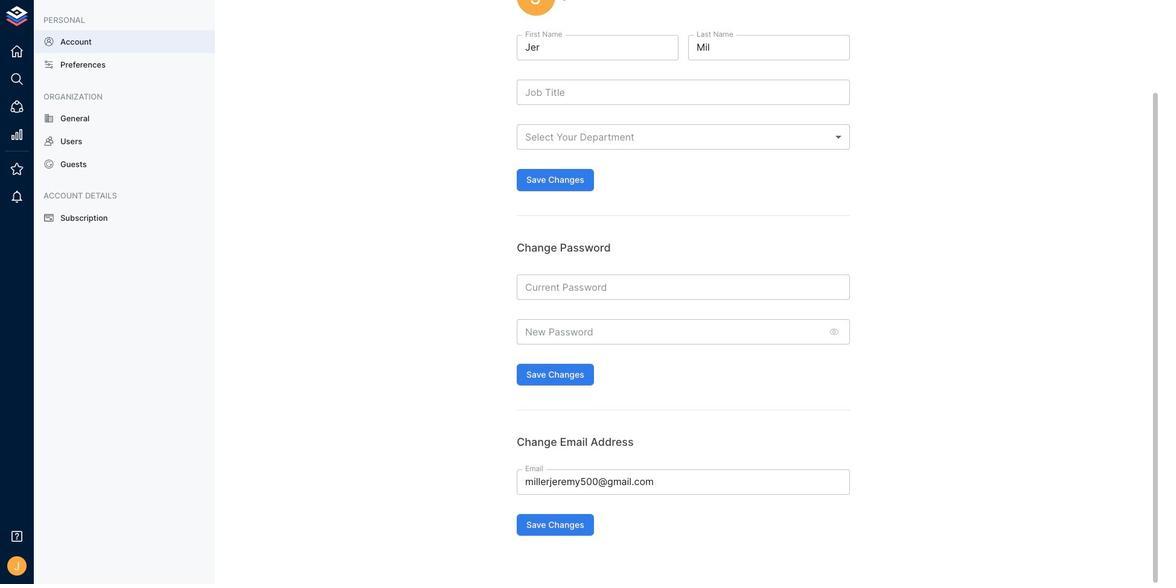 Task type: locate. For each thing, give the bounding box(es) containing it.
Password password field
[[517, 275, 850, 300], [517, 319, 822, 345]]

John text field
[[517, 35, 679, 60]]

0 vertical spatial password password field
[[517, 275, 850, 300]]

Doe text field
[[688, 35, 850, 60]]

1 password password field from the top
[[517, 275, 850, 300]]

1 vertical spatial password password field
[[517, 319, 822, 345]]

None field
[[517, 124, 850, 150]]



Task type: describe. For each thing, give the bounding box(es) containing it.
CEO text field
[[517, 80, 850, 105]]

you@example.com text field
[[517, 470, 850, 495]]

2 password password field from the top
[[517, 319, 822, 345]]



Task type: vqa. For each thing, say whether or not it's contained in the screenshot.
Bookmark icon
no



